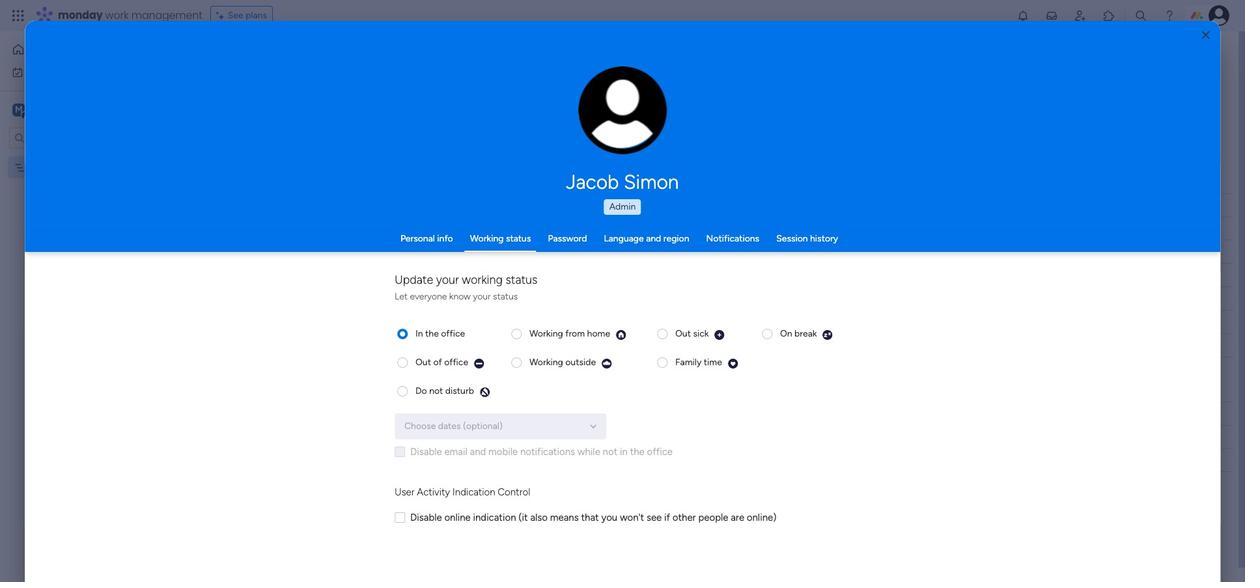 Task type: describe. For each thing, give the bounding box(es) containing it.
family
[[676, 357, 702, 368]]

Due date field
[[631, 198, 674, 213]]

nov
[[641, 247, 657, 257]]

indication
[[453, 487, 495, 498]]

management
[[131, 8, 202, 23]]

my work button
[[8, 62, 140, 82]]

my board list box
[[0, 154, 166, 354]]

keep
[[451, 72, 471, 83]]

1 vertical spatial status
[[506, 273, 538, 287]]

home button
[[8, 39, 140, 60]]

jacob simon image
[[1209, 5, 1230, 26]]

control
[[498, 487, 530, 498]]

owner
[[474, 408, 501, 419]]

2 vertical spatial your
[[473, 291, 491, 302]]

change
[[595, 118, 625, 127]]

everyone
[[410, 291, 447, 302]]

0 horizontal spatial of
[[272, 72, 280, 83]]

email
[[445, 446, 468, 458]]

history
[[810, 233, 838, 244]]

0 horizontal spatial not
[[429, 385, 443, 396]]

home
[[30, 44, 55, 55]]

1 vertical spatial your
[[436, 273, 459, 287]]

mobile
[[489, 446, 518, 458]]

board
[[45, 162, 69, 173]]

profile
[[627, 118, 651, 127]]

1
[[278, 247, 282, 258]]

see
[[647, 512, 662, 523]]

change profile picture button
[[579, 66, 667, 155]]

not started
[[539, 223, 587, 235]]

1 vertical spatial project
[[246, 247, 276, 258]]

work for my
[[43, 66, 63, 77]]

disable online indication (it also means that you won't see if other people are online)
[[410, 512, 777, 523]]

notifications image
[[1017, 9, 1030, 22]]

due
[[634, 200, 650, 211]]

type
[[251, 72, 269, 83]]

other
[[673, 512, 696, 523]]

it
[[585, 246, 590, 257]]

password link
[[548, 233, 587, 244]]

on
[[780, 328, 793, 339]]

(it
[[519, 512, 528, 523]]

session
[[777, 233, 808, 244]]

update
[[395, 273, 433, 287]]

on break
[[780, 328, 817, 339]]

working
[[462, 273, 503, 287]]

won't
[[620, 512, 644, 523]]

office for in the office
[[441, 328, 465, 339]]

m
[[15, 104, 23, 115]]

plans
[[246, 10, 267, 21]]

jacob simon button
[[444, 171, 802, 194]]

are
[[731, 512, 745, 523]]

(optional)
[[463, 420, 503, 432]]

preview image for out of office
[[474, 358, 485, 369]]

workspace
[[55, 103, 107, 116]]

dates
[[438, 420, 461, 432]]

notifications link
[[706, 233, 760, 244]]

my for my board
[[31, 162, 43, 173]]

new
[[246, 223, 265, 235]]

0 vertical spatial the
[[425, 328, 439, 339]]

nov 17
[[641, 247, 667, 257]]

working outside
[[530, 357, 596, 368]]

working on it
[[536, 246, 590, 257]]

2 vertical spatial and
[[470, 446, 486, 458]]

outside
[[566, 357, 596, 368]]

0 vertical spatial and
[[434, 72, 449, 83]]

Status field
[[547, 407, 580, 421]]

while
[[578, 446, 601, 458]]

break
[[795, 328, 817, 339]]

new project
[[246, 223, 297, 235]]

know
[[449, 291, 471, 302]]

project
[[554, 72, 584, 83]]

working status link
[[470, 233, 531, 244]]

choose
[[405, 420, 436, 432]]

project 1
[[246, 247, 282, 258]]

indication
[[473, 512, 516, 523]]

date
[[652, 200, 671, 211]]

password
[[548, 233, 587, 244]]

work for monday
[[105, 8, 129, 23]]

family time
[[676, 357, 722, 368]]

see more link
[[593, 71, 634, 84]]

online
[[445, 512, 471, 523]]

also
[[530, 512, 548, 523]]

people
[[699, 512, 729, 523]]

select product image
[[12, 9, 25, 22]]

1 vertical spatial the
[[630, 446, 645, 458]]

invite members image
[[1074, 9, 1087, 22]]

in
[[416, 328, 423, 339]]

working for working on it
[[536, 246, 570, 257]]



Task type: locate. For each thing, give the bounding box(es) containing it.
close image
[[1202, 30, 1210, 40]]

preview image for family time
[[727, 358, 739, 369]]

do
[[416, 385, 427, 396]]

the right "in"
[[425, 328, 439, 339]]

preview image for working from home
[[616, 329, 627, 340]]

disturb
[[445, 385, 474, 396]]

activity
[[417, 487, 450, 498]]

see left the more at the top of page
[[594, 72, 610, 83]]

status right working
[[506, 273, 538, 287]]

2 vertical spatial status
[[493, 291, 518, 302]]

project left "1"
[[246, 247, 276, 258]]

out left sick
[[676, 328, 691, 339]]

do not disturb
[[416, 385, 474, 396]]

working status
[[470, 233, 531, 244]]

you
[[602, 512, 618, 523]]

1 vertical spatial disable
[[410, 512, 442, 523]]

jacob simon
[[566, 171, 679, 194]]

2 horizontal spatial your
[[534, 72, 552, 83]]

preview image for do not disturb
[[479, 387, 490, 398]]

started
[[557, 223, 587, 235]]

1 horizontal spatial the
[[630, 446, 645, 458]]

0 vertical spatial see
[[228, 10, 243, 21]]

the right the in
[[630, 446, 645, 458]]

disable down choose
[[410, 446, 442, 458]]

notifications
[[520, 446, 575, 458]]

personal
[[401, 233, 435, 244]]

working left from at the bottom of the page
[[530, 328, 563, 339]]

preview image right break
[[822, 329, 834, 340]]

due date
[[634, 200, 671, 211]]

status down working
[[493, 291, 518, 302]]

not left the in
[[603, 446, 618, 458]]

Owner field
[[471, 407, 505, 421]]

see plans button
[[210, 6, 273, 25]]

preview image up the disturb
[[474, 358, 485, 369]]

stands.
[[586, 72, 615, 83]]

manage any type of project. assign owners, set timelines and keep track of where your project stands.
[[199, 72, 615, 83]]

1 vertical spatial office
[[444, 357, 468, 368]]

main workspace
[[30, 103, 107, 116]]

my work
[[29, 66, 63, 77]]

status left not at the left of the page
[[506, 233, 531, 244]]

working for working from home
[[530, 328, 563, 339]]

my inside 'my work' button
[[29, 66, 41, 77]]

disable
[[410, 446, 442, 458], [410, 512, 442, 523]]

1 horizontal spatial and
[[470, 446, 486, 458]]

office up the disturb
[[444, 357, 468, 368]]

not right do
[[429, 385, 443, 396]]

1 disable from the top
[[410, 446, 442, 458]]

if
[[664, 512, 670, 523]]

not
[[539, 223, 555, 235]]

0 vertical spatial my
[[29, 66, 41, 77]]

workspace selection element
[[12, 102, 109, 119]]

personal info link
[[401, 233, 453, 244]]

disable for disable online indication (it also means that you won't see if other people are online)
[[410, 512, 442, 523]]

choose dates (optional)
[[405, 420, 503, 432]]

see for see plans
[[228, 10, 243, 21]]

more
[[612, 72, 633, 83]]

search everything image
[[1135, 9, 1148, 22]]

and
[[434, 72, 449, 83], [646, 233, 661, 244], [470, 446, 486, 458]]

preview image right the time
[[727, 358, 739, 369]]

help image
[[1163, 9, 1176, 22]]

column information image
[[590, 200, 600, 211]]

my board
[[31, 162, 69, 173]]

of
[[272, 72, 280, 83], [496, 72, 504, 83], [433, 357, 442, 368]]

0 vertical spatial disable
[[410, 446, 442, 458]]

out up do
[[416, 357, 431, 368]]

1 vertical spatial not
[[603, 446, 618, 458]]

in
[[620, 446, 628, 458]]

see for see more
[[594, 72, 610, 83]]

my left board
[[31, 162, 43, 173]]

0 horizontal spatial preview image
[[616, 329, 627, 340]]

0 vertical spatial status
[[506, 233, 531, 244]]

1 vertical spatial and
[[646, 233, 661, 244]]

1 horizontal spatial your
[[473, 291, 491, 302]]

out for out sick
[[676, 328, 691, 339]]

and right email
[[470, 446, 486, 458]]

1 horizontal spatial see
[[594, 72, 610, 83]]

1 vertical spatial my
[[31, 162, 43, 173]]

preview image
[[714, 329, 725, 340], [474, 358, 485, 369], [601, 358, 612, 369], [479, 387, 490, 398]]

disable for disable email and mobile notifications while not in the office
[[410, 446, 442, 458]]

simon
[[624, 171, 679, 194]]

1 vertical spatial work
[[43, 66, 63, 77]]

home
[[587, 328, 610, 339]]

0 vertical spatial your
[[534, 72, 552, 83]]

0 vertical spatial work
[[105, 8, 129, 23]]

work inside 'my work' button
[[43, 66, 63, 77]]

preview image up owner
[[479, 387, 490, 398]]

out for out of office
[[416, 357, 431, 368]]

user
[[395, 487, 415, 498]]

see
[[228, 10, 243, 21], [594, 72, 610, 83]]

owners,
[[346, 72, 377, 83]]

notifications
[[706, 233, 760, 244]]

office right the in
[[647, 446, 673, 458]]

region
[[664, 233, 690, 244]]

working up working
[[470, 233, 504, 244]]

preview image right sick
[[714, 329, 725, 340]]

0 horizontal spatial out
[[416, 357, 431, 368]]

any
[[234, 72, 248, 83]]

monday work management
[[58, 8, 202, 23]]

working down password link at the left top
[[536, 246, 570, 257]]

my inside "my board" 'list box'
[[31, 162, 43, 173]]

set
[[380, 72, 392, 83]]

online)
[[747, 512, 777, 523]]

working left "outside"
[[530, 357, 563, 368]]

see left plans
[[228, 10, 243, 21]]

of right type
[[272, 72, 280, 83]]

your right 'where'
[[534, 72, 552, 83]]

0 vertical spatial project
[[268, 223, 297, 235]]

the
[[425, 328, 439, 339], [630, 446, 645, 458]]

project up "1"
[[268, 223, 297, 235]]

apps image
[[1103, 9, 1116, 22]]

0 vertical spatial out
[[676, 328, 691, 339]]

session history link
[[777, 233, 838, 244]]

preview image for out sick
[[714, 329, 725, 340]]

2 horizontal spatial preview image
[[822, 329, 834, 340]]

in the office
[[416, 328, 465, 339]]

and left keep
[[434, 72, 449, 83]]

personal info
[[401, 233, 453, 244]]

2 vertical spatial office
[[647, 446, 673, 458]]

work right the monday
[[105, 8, 129, 23]]

where
[[507, 72, 532, 83]]

column information image
[[590, 409, 600, 419]]

means
[[550, 512, 579, 523]]

work down the home
[[43, 66, 63, 77]]

option
[[0, 156, 166, 158]]

my down the home
[[29, 66, 41, 77]]

0 horizontal spatial work
[[43, 66, 63, 77]]

preview image
[[616, 329, 627, 340], [822, 329, 834, 340], [727, 358, 739, 369]]

and up nov 17
[[646, 233, 661, 244]]

1 horizontal spatial preview image
[[727, 358, 739, 369]]

of right track
[[496, 72, 504, 83]]

0 horizontal spatial your
[[436, 273, 459, 287]]

0 vertical spatial office
[[441, 328, 465, 339]]

monday
[[58, 8, 103, 23]]

user activity indication control
[[395, 487, 530, 498]]

working from home
[[530, 328, 610, 339]]

not
[[429, 385, 443, 396], [603, 446, 618, 458]]

project
[[268, 223, 297, 235], [246, 247, 276, 258]]

my
[[29, 66, 41, 77], [31, 162, 43, 173]]

17
[[659, 247, 667, 257]]

workspace image
[[12, 103, 25, 117]]

disable email and mobile notifications while not in the office
[[410, 446, 673, 458]]

see inside button
[[228, 10, 243, 21]]

inbox image
[[1046, 9, 1059, 22]]

working
[[470, 233, 504, 244], [536, 246, 570, 257], [530, 328, 563, 339], [530, 357, 563, 368]]

session history
[[777, 233, 838, 244]]

disable down the activity
[[410, 512, 442, 523]]

out of office
[[416, 357, 468, 368]]

0 horizontal spatial the
[[425, 328, 439, 339]]

1 horizontal spatial work
[[105, 8, 129, 23]]

0 horizontal spatial see
[[228, 10, 243, 21]]

see more
[[594, 72, 633, 83]]

office
[[441, 328, 465, 339], [444, 357, 468, 368], [647, 446, 673, 458]]

of down in the office
[[433, 357, 442, 368]]

0 vertical spatial not
[[429, 385, 443, 396]]

manage
[[199, 72, 232, 83]]

1 vertical spatial out
[[416, 357, 431, 368]]

that
[[581, 512, 599, 523]]

2 horizontal spatial and
[[646, 233, 661, 244]]

time
[[704, 357, 722, 368]]

office up out of office
[[441, 328, 465, 339]]

preview image right "outside"
[[601, 358, 612, 369]]

Search in workspace field
[[27, 130, 109, 145]]

preview image for on break
[[822, 329, 834, 340]]

my for my work
[[29, 66, 41, 77]]

1 horizontal spatial not
[[603, 446, 618, 458]]

assign
[[316, 72, 343, 83]]

2 horizontal spatial of
[[496, 72, 504, 83]]

2 disable from the top
[[410, 512, 442, 523]]

1 vertical spatial see
[[594, 72, 610, 83]]

1 horizontal spatial out
[[676, 328, 691, 339]]

your up know
[[436, 273, 459, 287]]

preview image for working outside
[[601, 358, 612, 369]]

info
[[437, 233, 453, 244]]

1 horizontal spatial of
[[433, 357, 442, 368]]

preview image right home
[[616, 329, 627, 340]]

office for out of office
[[444, 357, 468, 368]]

picture
[[610, 129, 636, 138]]

on
[[572, 246, 582, 257]]

language and region link
[[604, 233, 690, 244]]

working for working status
[[470, 233, 504, 244]]

your down working
[[473, 291, 491, 302]]

main
[[30, 103, 53, 116]]

jacob
[[566, 171, 619, 194]]

working for working outside
[[530, 357, 563, 368]]

0 horizontal spatial and
[[434, 72, 449, 83]]



Task type: vqa. For each thing, say whether or not it's contained in the screenshot.
second remove from favorites image from the top of the the Quick search results LIST BOX
no



